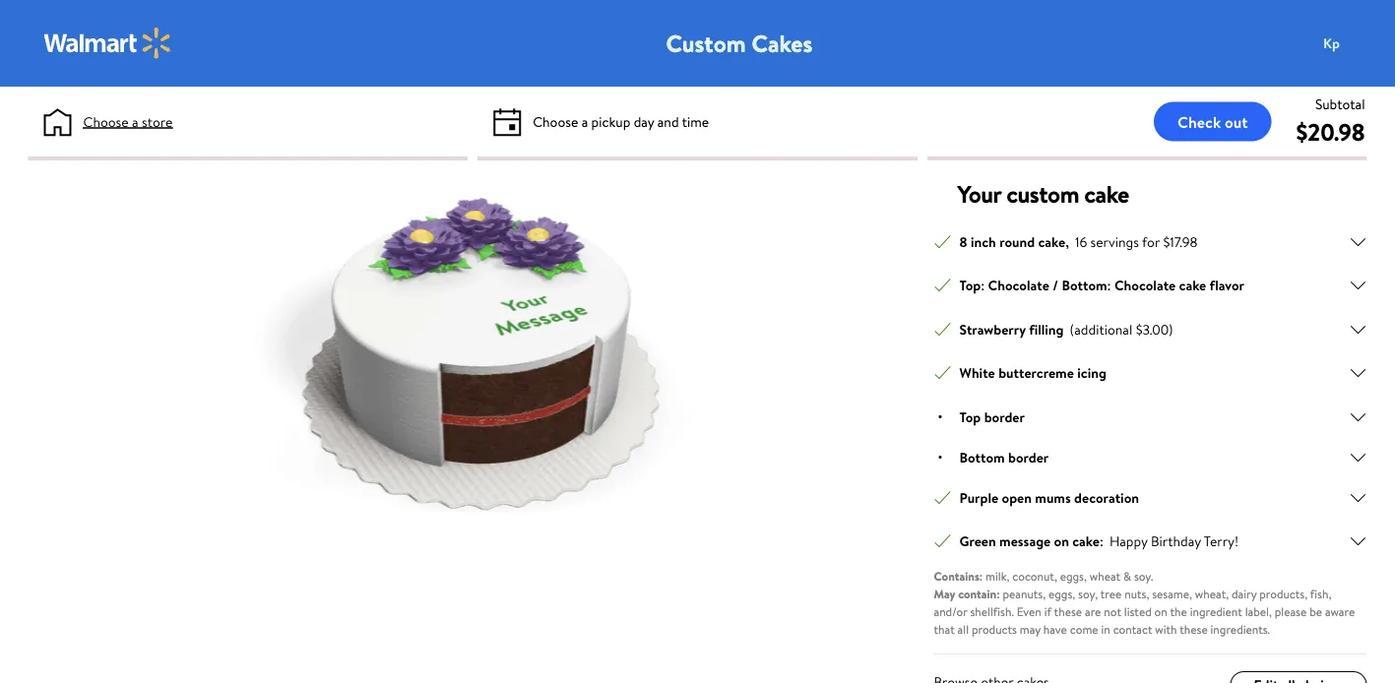 Task type: vqa. For each thing, say whether or not it's contained in the screenshot.
$ associated with 16
no



Task type: locate. For each thing, give the bounding box(es) containing it.
bottom
[[960, 448, 1005, 467]]

out
[[1225, 111, 1248, 132]]

4 down arrow image from the top
[[1350, 533, 1368, 551]]

aware
[[1326, 603, 1356, 620]]

cakes
[[752, 27, 813, 60]]

2 down arrow image from the top
[[1350, 364, 1368, 382]]

selected, click to change image
[[934, 277, 952, 294], [934, 321, 952, 338]]

a left store
[[132, 112, 138, 131]]

purple open mums decoration link
[[934, 488, 1368, 508]]

0 horizontal spatial these
[[1054, 603, 1083, 620]]

1 a from the left
[[132, 112, 138, 131]]

choose left pickup
[[533, 112, 578, 131]]

2 selected, click to change image from the top
[[934, 364, 952, 382]]

$3.00)
[[1136, 320, 1174, 339]]

on left the the
[[1155, 603, 1168, 620]]

2 chocolate from the left
[[1115, 276, 1176, 295]]

dairy
[[1232, 586, 1257, 602]]

down arrow image
[[1350, 233, 1368, 251], [1350, 321, 1368, 338], [1350, 408, 1368, 426], [1350, 489, 1368, 507]]

coconut,
[[1013, 568, 1058, 585]]

a left pickup
[[582, 112, 588, 131]]

not
[[1104, 603, 1122, 620]]

on right 'message'
[[1054, 532, 1070, 551]]

white buttercreme icing
[[960, 363, 1107, 383]]

selected, click to change image for top: chocolate / bottom: chocolate cake flavor
[[934, 277, 952, 294]]

selected, click to change image for white buttercreme icing
[[934, 364, 952, 382]]

choose
[[83, 112, 129, 131], [533, 112, 578, 131]]

custom cakes
[[666, 27, 813, 60]]

0 vertical spatial border
[[985, 407, 1025, 426]]

bottom border link
[[934, 447, 1368, 468]]

white buttercreme icing link
[[934, 363, 1368, 384]]

choose a pickup day and time
[[533, 112, 709, 131]]

selected, click to change image left "8"
[[934, 233, 952, 251]]

1 selected, click to change image from the top
[[934, 233, 952, 251]]

8 inch round cake 16 servings for $17.98
[[960, 232, 1198, 251]]

these down the the
[[1180, 621, 1208, 638]]

wheat
[[1090, 568, 1121, 585]]

a
[[132, 112, 138, 131], [582, 112, 588, 131]]

contains:
[[934, 568, 983, 585]]

top
[[960, 407, 981, 426]]

peanuts,
[[1003, 586, 1046, 602]]

green message on cake happy birthday terry!
[[960, 532, 1239, 551]]

chocolate down for
[[1115, 276, 1176, 295]]

fish,
[[1311, 586, 1332, 602]]

1 vertical spatial on
[[1155, 603, 1168, 620]]

these
[[1054, 603, 1083, 620], [1180, 621, 1208, 638]]

eggs, up if
[[1049, 586, 1076, 602]]

a for pickup
[[582, 112, 588, 131]]

chocolate left /
[[988, 276, 1050, 295]]

down arrow image
[[1350, 277, 1368, 294], [1350, 364, 1368, 382], [1350, 449, 1368, 466], [1350, 533, 1368, 551]]

2 selected, click to change image from the top
[[934, 321, 952, 338]]

pickup
[[592, 112, 631, 131]]

check
[[1178, 111, 1222, 132]]

0 horizontal spatial chocolate
[[988, 276, 1050, 295]]

choose left store
[[83, 112, 129, 131]]

ingredient
[[1190, 603, 1243, 620]]

happy
[[1110, 532, 1148, 551]]

2 choose from the left
[[533, 112, 578, 131]]

eggs,
[[1060, 568, 1087, 585], [1049, 586, 1076, 602]]

1 horizontal spatial these
[[1180, 621, 1208, 638]]

3 down arrow image from the top
[[1350, 449, 1368, 466]]

for
[[1143, 232, 1160, 251]]

border
[[985, 407, 1025, 426], [1009, 448, 1049, 467]]

down arrow image inside top border link
[[1350, 408, 1368, 426]]

down arrow image inside purple open mums decoration 'link'
[[1350, 489, 1368, 507]]

$20.98
[[1297, 115, 1366, 148]]

1 horizontal spatial choose
[[533, 112, 578, 131]]

cake left flavor
[[1180, 276, 1207, 295]]

selected, click to change image inside white buttercreme icing link
[[934, 364, 952, 382]]

selected, click to change image left purple
[[934, 489, 952, 507]]

3 selected, click to change image from the top
[[934, 489, 952, 507]]

servings
[[1091, 232, 1140, 251]]

/
[[1053, 276, 1059, 295]]

border for top border
[[985, 407, 1025, 426]]

border right the top
[[985, 407, 1025, 426]]

&
[[1124, 568, 1132, 585]]

3 down arrow image from the top
[[1350, 408, 1368, 426]]

the
[[1171, 603, 1188, 620]]

border up open
[[1009, 448, 1049, 467]]

2 a from the left
[[582, 112, 588, 131]]

eggs, up soy, at the bottom right of the page
[[1060, 568, 1087, 585]]

1 vertical spatial these
[[1180, 621, 1208, 638]]

1 horizontal spatial a
[[582, 112, 588, 131]]

1 choose from the left
[[83, 112, 129, 131]]

1 horizontal spatial on
[[1155, 603, 1168, 620]]

white
[[960, 363, 996, 383]]

selected, click to change image
[[934, 233, 952, 251], [934, 364, 952, 382], [934, 489, 952, 507], [934, 533, 952, 551]]

tree
[[1101, 586, 1122, 602]]

selected, click to change image left white at the right of page
[[934, 364, 952, 382]]

4 selected, click to change image from the top
[[934, 533, 952, 551]]

cake
[[1085, 177, 1130, 210], [1039, 232, 1066, 251], [1180, 276, 1207, 295], [1073, 532, 1100, 551]]

top: chocolate / bottom: chocolate cake flavor link
[[934, 275, 1368, 296]]

bottom:
[[1062, 276, 1112, 295]]

listed
[[1125, 603, 1152, 620]]

1 vertical spatial selected, click to change image
[[934, 321, 952, 338]]

cake up servings
[[1085, 177, 1130, 210]]

1 selected, click to change image from the top
[[934, 277, 952, 294]]

selected, click to change image for green message on cake
[[934, 533, 952, 551]]

selected, click to change image left top:
[[934, 277, 952, 294]]

1 vertical spatial border
[[1009, 448, 1049, 467]]

subtotal $20.98
[[1297, 94, 1366, 148]]

products
[[972, 621, 1017, 638]]

selected, click to change image inside top: chocolate / bottom: chocolate cake flavor link
[[934, 277, 952, 294]]

1 vertical spatial eggs,
[[1049, 586, 1076, 602]]

4 down arrow image from the top
[[1350, 489, 1368, 507]]

top: chocolate / bottom: chocolate cake flavor
[[960, 276, 1245, 295]]

1 horizontal spatial chocolate
[[1115, 276, 1176, 295]]

0 vertical spatial selected, click to change image
[[934, 277, 952, 294]]

selected, click to change image left "green" at bottom
[[934, 533, 952, 551]]

0 horizontal spatial a
[[132, 112, 138, 131]]

on inside 'peanuts, eggs, soy, tree nuts, sesame, wheat, dairy products, fish, and/or shellfish. even if these are not listed on the ingredient label, please be aware that all products may have come in contact with these ingredients.'
[[1155, 603, 1168, 620]]

1 chocolate from the left
[[988, 276, 1050, 295]]

label,
[[1246, 603, 1272, 620]]

0 vertical spatial on
[[1054, 532, 1070, 551]]

in
[[1102, 621, 1111, 638]]

ingredients.
[[1211, 621, 1271, 638]]

16
[[1075, 232, 1088, 251]]

soy,
[[1079, 586, 1098, 602]]

0 horizontal spatial choose
[[83, 112, 129, 131]]

kp
[[1324, 33, 1340, 53]]

these right if
[[1054, 603, 1083, 620]]

selected, click to change image left strawberry
[[934, 321, 952, 338]]

shellfish.
[[971, 603, 1014, 620]]

purple open mums decoration
[[960, 488, 1140, 507]]

chocolate
[[988, 276, 1050, 295], [1115, 276, 1176, 295]]

0 vertical spatial these
[[1054, 603, 1083, 620]]

$17.98
[[1164, 232, 1198, 251]]



Task type: describe. For each thing, give the bounding box(es) containing it.
please
[[1275, 603, 1307, 620]]

choose a store
[[83, 112, 173, 131]]

and/or
[[934, 603, 968, 620]]

(additional
[[1070, 320, 1133, 339]]

may contain:
[[934, 586, 1003, 602]]

message
[[1000, 532, 1051, 551]]

selected, click to change image for 8 inch round cake
[[934, 233, 952, 251]]

1 down arrow image from the top
[[1350, 233, 1368, 251]]

wheat,
[[1196, 586, 1229, 602]]

be
[[1310, 603, 1323, 620]]

0 horizontal spatial on
[[1054, 532, 1070, 551]]

nuts,
[[1125, 586, 1150, 602]]

selected, click to change image for purple open mums decoration
[[934, 489, 952, 507]]

milk,
[[986, 568, 1010, 585]]

peanuts, eggs, soy, tree nuts, sesame, wheat, dairy products, fish, and/or shellfish. even if these are not listed on the ingredient label, please be aware that all products may have come in contact with these ingredients.
[[934, 586, 1356, 638]]

choose for choose a pickup day and time
[[533, 112, 578, 131]]

8
[[960, 232, 968, 251]]

selected, click to change image for strawberry filling
[[934, 321, 952, 338]]

purple
[[960, 488, 999, 507]]

bottom border
[[960, 448, 1049, 467]]

your custom cake
[[958, 177, 1130, 210]]

all
[[958, 621, 969, 638]]

products,
[[1260, 586, 1308, 602]]

down arrow image inside bottom border link
[[1350, 449, 1368, 466]]

subtotal
[[1316, 94, 1366, 113]]

soy.
[[1135, 568, 1154, 585]]

2 down arrow image from the top
[[1350, 321, 1368, 338]]

strawberry filling (additional $3.00)
[[960, 320, 1174, 339]]

check out button
[[1154, 102, 1272, 141]]

your
[[958, 177, 1002, 210]]

choose a store link
[[83, 111, 173, 132]]

filling
[[1029, 320, 1064, 339]]

are
[[1085, 603, 1102, 620]]

check out
[[1178, 111, 1248, 132]]

choose for choose a store
[[83, 112, 129, 131]]

contains: milk, coconut, eggs, wheat & soy.
[[934, 568, 1154, 585]]

even
[[1017, 603, 1042, 620]]

green
[[960, 532, 996, 551]]

time
[[682, 112, 709, 131]]

contain:
[[958, 586, 1000, 602]]

a for store
[[132, 112, 138, 131]]

if
[[1045, 603, 1052, 620]]

top border
[[960, 407, 1025, 426]]

top:
[[960, 276, 985, 295]]

cake up wheat
[[1073, 532, 1100, 551]]

decoration
[[1075, 488, 1140, 507]]

that
[[934, 621, 955, 638]]

1 down arrow image from the top
[[1350, 277, 1368, 294]]

flavor
[[1210, 276, 1245, 295]]

store
[[142, 112, 173, 131]]

eggs, inside 'peanuts, eggs, soy, tree nuts, sesame, wheat, dairy products, fish, and/or shellfish. even if these are not listed on the ingredient label, please be aware that all products may have come in contact with these ingredients.'
[[1049, 586, 1076, 602]]

may
[[1020, 621, 1041, 638]]

contact
[[1114, 621, 1153, 638]]

cake left 16
[[1039, 232, 1066, 251]]

buttercreme
[[999, 363, 1074, 383]]

may
[[934, 586, 956, 602]]

kp button
[[1312, 24, 1391, 63]]

mums
[[1035, 488, 1071, 507]]

custom
[[666, 27, 746, 60]]

border for bottom border
[[1009, 448, 1049, 467]]

down arrow image inside white buttercreme icing link
[[1350, 364, 1368, 382]]

back to walmart.com image
[[44, 28, 172, 59]]

inch
[[971, 232, 997, 251]]

icing
[[1078, 363, 1107, 383]]

strawberry
[[960, 320, 1026, 339]]

custom
[[1007, 177, 1080, 210]]

birthday
[[1151, 532, 1201, 551]]

and
[[658, 112, 679, 131]]

day
[[634, 112, 654, 131]]

with
[[1156, 621, 1178, 638]]

sesame,
[[1153, 586, 1193, 602]]

terry!
[[1204, 532, 1239, 551]]

0 vertical spatial eggs,
[[1060, 568, 1087, 585]]

round
[[1000, 232, 1035, 251]]

come
[[1070, 621, 1099, 638]]

open
[[1002, 488, 1032, 507]]



